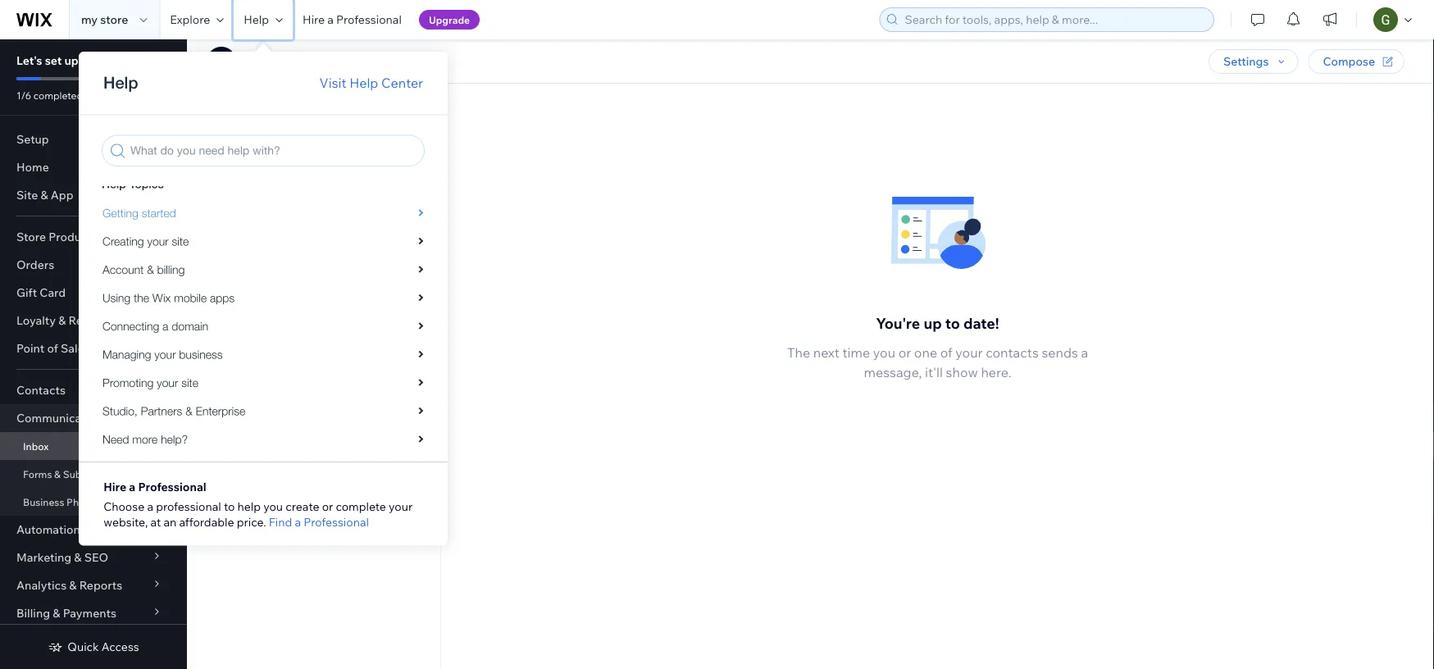 Task type: locate. For each thing, give the bounding box(es) containing it.
& inside popup button
[[41, 188, 48, 202]]

store
[[16, 230, 46, 244]]

sends
[[1042, 345, 1078, 361]]

professional for find a professional 'link'
[[304, 515, 369, 529]]

of inside the next time you or one of your contacts sends a message, it'll show here.
[[940, 345, 953, 361]]

up up one
[[924, 314, 942, 332]]

here.
[[981, 364, 1012, 381]]

0 horizontal spatial up
[[64, 53, 79, 68]]

0 vertical spatial professional
[[336, 12, 402, 27]]

you're
[[876, 314, 920, 332]]

1 vertical spatial store
[[109, 53, 137, 68]]

you
[[873, 345, 896, 361], [263, 499, 283, 514]]

products
[[49, 230, 98, 244]]

0 vertical spatial your
[[81, 53, 106, 68]]

my
[[81, 12, 98, 27]]

of left sale
[[47, 341, 58, 356]]

help
[[244, 12, 269, 27], [349, 75, 378, 91]]

store products
[[16, 230, 98, 244]]

inbox up the forms
[[23, 440, 49, 452]]

1 horizontal spatial inbox
[[330, 52, 369, 71]]

1 vertical spatial your
[[956, 345, 983, 361]]

2 horizontal spatial your
[[956, 345, 983, 361]]

or inside choose a professional to help you create or complete your website, at an affordable price.
[[322, 499, 333, 514]]

hire a professional inside hire a professional link
[[303, 12, 402, 27]]

1 horizontal spatial to
[[945, 314, 960, 332]]

quick
[[68, 640, 99, 654]]

& left reports
[[69, 578, 77, 593]]

& left seo
[[74, 550, 82, 565]]

0 horizontal spatial help
[[244, 12, 269, 27]]

affordable
[[179, 515, 234, 529]]

center
[[381, 75, 423, 91]]

& for forms
[[54, 468, 61, 480]]

2 vertical spatial your
[[389, 499, 413, 514]]

website,
[[103, 515, 148, 529]]

up
[[64, 53, 79, 68], [924, 314, 942, 332]]

1 vertical spatial you
[[263, 499, 283, 514]]

your inside choose a professional to help you create or complete your website, at an affordable price.
[[389, 499, 413, 514]]

orders
[[16, 258, 54, 272]]

loyalty & referrals button
[[0, 307, 180, 335]]

a right 'sends'
[[1081, 345, 1088, 361]]

card
[[40, 285, 66, 300]]

2 vertical spatial professional
[[304, 515, 369, 529]]

0 vertical spatial you
[[873, 345, 896, 361]]

contacts
[[986, 345, 1039, 361]]

0 vertical spatial or
[[899, 345, 911, 361]]

all
[[244, 100, 259, 114]]

a inside 'link'
[[295, 515, 301, 529]]

communications button
[[0, 404, 180, 432]]

a up at
[[147, 499, 153, 514]]

1 vertical spatial hire a professional
[[103, 479, 206, 494]]

or inside the next time you or one of your contacts sends a message, it'll show here.
[[899, 345, 911, 361]]

your right "complete"
[[389, 499, 413, 514]]

forms & submissions link
[[0, 460, 180, 488]]

help inside button
[[244, 12, 269, 27]]

analytics & reports button
[[0, 572, 180, 600]]

to left the help
[[224, 499, 235, 514]]

0 vertical spatial hire
[[303, 12, 325, 27]]

hire a professional up at
[[103, 479, 206, 494]]

0 horizontal spatial you
[[263, 499, 283, 514]]

your
[[81, 53, 106, 68], [956, 345, 983, 361], [389, 499, 413, 514]]

professional up "professional"
[[138, 479, 206, 494]]

business phone number
[[23, 496, 136, 508]]

app
[[51, 188, 73, 202]]

1 vertical spatial or
[[322, 499, 333, 514]]

automations
[[16, 522, 86, 537]]

store right my on the left top of page
[[100, 12, 128, 27]]

professional up visit help center
[[336, 12, 402, 27]]

billing
[[16, 606, 50, 620]]

& inside dropdown button
[[53, 606, 60, 620]]

quick access
[[68, 640, 139, 654]]

& right billing
[[53, 606, 60, 620]]

1 horizontal spatial of
[[940, 345, 953, 361]]

professional down "complete"
[[304, 515, 369, 529]]

& for site
[[41, 188, 48, 202]]

your inside sidebar element
[[81, 53, 106, 68]]

1 horizontal spatial your
[[389, 499, 413, 514]]

choose a professional to help you create or complete your website, at an affordable price.
[[103, 499, 413, 529]]

& inside popup button
[[69, 578, 77, 593]]

help up the hide
[[244, 12, 269, 27]]

seo
[[84, 550, 108, 565]]

at
[[150, 515, 161, 529]]

hire right help button
[[303, 12, 325, 27]]

sidebar element
[[0, 39, 187, 669]]

the
[[787, 345, 810, 361]]

0 vertical spatial hire a professional
[[303, 12, 402, 27]]

& for analytics
[[69, 578, 77, 593]]

up right set
[[64, 53, 79, 68]]

contacts button
[[0, 376, 180, 404]]

0 horizontal spatial of
[[47, 341, 58, 356]]

or up find a professional
[[322, 499, 333, 514]]

0 vertical spatial to
[[945, 314, 960, 332]]

1 vertical spatial to
[[224, 499, 235, 514]]

analytics & reports
[[16, 578, 122, 593]]

1 horizontal spatial hire a professional
[[303, 12, 402, 27]]

of right one
[[940, 345, 953, 361]]

1 vertical spatial hire
[[103, 479, 126, 494]]

1 horizontal spatial or
[[899, 345, 911, 361]]

professional inside find a professional 'link'
[[304, 515, 369, 529]]

professional inside hire a professional link
[[336, 12, 402, 27]]

a down create
[[295, 515, 301, 529]]

site & app
[[16, 188, 73, 202]]

& right loyalty
[[58, 313, 66, 328]]

hire a professional
[[303, 12, 402, 27], [103, 479, 206, 494]]

complete
[[336, 499, 386, 514]]

or
[[899, 345, 911, 361], [322, 499, 333, 514]]

hire a professional up visit help center
[[303, 12, 402, 27]]

1/6
[[16, 89, 31, 101]]

settings button
[[1209, 49, 1299, 74]]

marketing
[[16, 550, 72, 565]]

billing & payments
[[16, 606, 116, 620]]

0 vertical spatial up
[[64, 53, 79, 68]]

reports
[[79, 578, 122, 593]]

your inside the next time you or one of your contacts sends a message, it'll show here.
[[956, 345, 983, 361]]

& right site
[[41, 188, 48, 202]]

inbox link
[[0, 432, 180, 460]]

create
[[286, 499, 319, 514]]

& right the forms
[[54, 468, 61, 480]]

professional
[[336, 12, 402, 27], [138, 479, 206, 494], [304, 515, 369, 529]]

1 vertical spatial up
[[924, 314, 942, 332]]

you're up to date!
[[876, 314, 1000, 332]]

1 horizontal spatial hire
[[303, 12, 325, 27]]

inbox
[[330, 52, 369, 71], [23, 440, 49, 452]]

help right visit on the left top
[[349, 75, 378, 91]]

the next time you or one of your contacts sends a message, it'll show here.
[[787, 345, 1088, 381]]

gift
[[16, 285, 37, 300]]

1 vertical spatial inbox
[[23, 440, 49, 452]]

0 horizontal spatial inbox
[[23, 440, 49, 452]]

price.
[[237, 515, 266, 529]]

hire up "number"
[[103, 479, 126, 494]]

a
[[327, 12, 334, 27], [1081, 345, 1088, 361], [129, 479, 136, 494], [147, 499, 153, 514], [295, 515, 301, 529]]

number
[[98, 496, 136, 508]]

0 horizontal spatial to
[[224, 499, 235, 514]]

you up message,
[[873, 345, 896, 361]]

site
[[16, 188, 38, 202]]

you up find
[[263, 499, 283, 514]]

0 horizontal spatial hire a professional
[[103, 479, 206, 494]]

find
[[269, 515, 292, 529]]

of
[[47, 341, 58, 356], [940, 345, 953, 361]]

hide menu button
[[207, 47, 300, 76], [241, 54, 300, 69]]

&
[[41, 188, 48, 202], [58, 313, 66, 328], [54, 468, 61, 480], [74, 550, 82, 565], [69, 578, 77, 593], [53, 606, 60, 620]]

a up visit on the left top
[[327, 12, 334, 27]]

referrals
[[68, 313, 117, 328]]

hide
[[241, 54, 266, 68]]

your right set
[[81, 53, 106, 68]]

marketing & seo
[[16, 550, 108, 565]]

0 horizontal spatial or
[[322, 499, 333, 514]]

help
[[237, 499, 261, 514]]

marketing & seo button
[[0, 544, 180, 572]]

Search for tools, apps, help & more... field
[[900, 8, 1209, 31]]

1 horizontal spatial help
[[349, 75, 378, 91]]

conversations
[[261, 100, 337, 114]]

0 vertical spatial help
[[244, 12, 269, 27]]

0 horizontal spatial your
[[81, 53, 106, 68]]

site & app button
[[0, 181, 180, 209]]

& for marketing
[[74, 550, 82, 565]]

& for billing
[[53, 606, 60, 620]]

or left one
[[899, 345, 911, 361]]

store down my store
[[109, 53, 137, 68]]

inbox up visit on the left top
[[330, 52, 369, 71]]

business
[[23, 496, 64, 508]]

a inside choose a professional to help you create or complete your website, at an affordable price.
[[147, 499, 153, 514]]

to inside choose a professional to help you create or complete your website, at an affordable price.
[[224, 499, 235, 514]]

to
[[945, 314, 960, 332], [224, 499, 235, 514]]

your up show at the bottom
[[956, 345, 983, 361]]

completed
[[33, 89, 83, 101]]

1 horizontal spatial you
[[873, 345, 896, 361]]

None checkbox
[[207, 97, 244, 117]]

find a professional link
[[269, 515, 369, 529]]

1 horizontal spatial up
[[924, 314, 942, 332]]

visit help center
[[320, 75, 423, 91]]

0 vertical spatial inbox
[[330, 52, 369, 71]]

a up "number"
[[129, 479, 136, 494]]

store products button
[[0, 223, 180, 251]]

my store
[[81, 12, 128, 27]]

hire a professional link
[[293, 0, 412, 39]]

visit
[[320, 75, 347, 91]]

to left date!
[[945, 314, 960, 332]]



Task type: describe. For each thing, give the bounding box(es) containing it.
find a professional
[[269, 515, 369, 529]]

forms
[[23, 468, 52, 480]]

upgrade button
[[419, 10, 480, 30]]

quick access button
[[48, 640, 139, 654]]

of inside sidebar element
[[47, 341, 58, 356]]

up inside sidebar element
[[64, 53, 79, 68]]

1 vertical spatial professional
[[138, 479, 206, 494]]

communications
[[16, 411, 108, 425]]

0 vertical spatial store
[[100, 12, 128, 27]]

inbox inside inbox link
[[23, 440, 49, 452]]

let's set up your store
[[16, 53, 137, 68]]

access
[[102, 640, 139, 654]]

date!
[[964, 314, 1000, 332]]

you inside choose a professional to help you create or complete your website, at an affordable price.
[[263, 499, 283, 514]]

compose button
[[1309, 49, 1405, 74]]

choose
[[103, 499, 145, 514]]

billing & payments button
[[0, 600, 180, 627]]

compose
[[1323, 54, 1375, 68]]

point of sale link
[[0, 335, 180, 363]]

visit help center link
[[320, 73, 423, 93]]

loyalty & referrals
[[16, 313, 117, 328]]

& for loyalty
[[58, 313, 66, 328]]

settings
[[1224, 54, 1269, 68]]

1 vertical spatial help
[[349, 75, 378, 91]]

set
[[45, 53, 62, 68]]

upgrade
[[429, 14, 470, 26]]

help button
[[234, 0, 293, 39]]

next
[[813, 345, 840, 361]]

0 horizontal spatial hire
[[103, 479, 126, 494]]

let's
[[16, 53, 42, 68]]

loyalty
[[16, 313, 56, 328]]

home
[[16, 160, 49, 174]]

point of sale
[[16, 341, 84, 356]]

phone
[[67, 496, 96, 508]]

it'll
[[925, 364, 943, 381]]

store inside sidebar element
[[109, 53, 137, 68]]

gift card button
[[0, 279, 180, 307]]

automations link
[[0, 516, 180, 544]]

setup
[[16, 132, 49, 146]]

professional
[[156, 499, 221, 514]]

business phone number link
[[0, 488, 180, 516]]

forms & submissions
[[23, 468, 122, 480]]

you inside the next time you or one of your contacts sends a message, it'll show here.
[[873, 345, 896, 361]]

contacts
[[16, 383, 66, 397]]

submissions
[[63, 468, 122, 480]]

point
[[16, 341, 45, 356]]

home link
[[0, 153, 180, 181]]

one
[[914, 345, 938, 361]]

analytics
[[16, 578, 67, 593]]

gift card
[[16, 285, 66, 300]]

sale
[[61, 341, 84, 356]]

explore
[[170, 12, 210, 27]]

orders button
[[0, 251, 180, 279]]

professional for hire a professional link
[[336, 12, 402, 27]]

show
[[946, 364, 978, 381]]

all conversations
[[244, 100, 337, 114]]

setup link
[[0, 125, 180, 153]]

an
[[164, 515, 177, 529]]

a inside the next time you or one of your contacts sends a message, it'll show here.
[[1081, 345, 1088, 361]]

1/6 completed
[[16, 89, 83, 101]]

payments
[[63, 606, 116, 620]]

message,
[[864, 364, 922, 381]]



Task type: vqa. For each thing, say whether or not it's contained in the screenshot.
upgrade
yes



